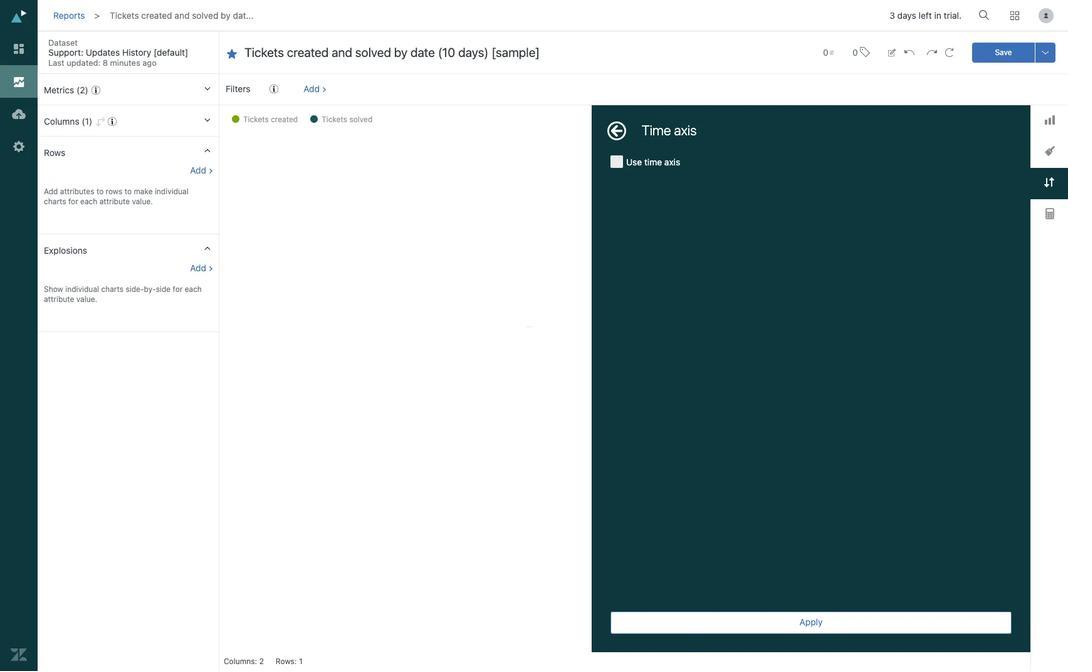 Task type: locate. For each thing, give the bounding box(es) containing it.
1 vertical spatial for
[[173, 285, 183, 294]]

0 vertical spatial individual
[[155, 187, 188, 196]]

tickets
[[110, 10, 139, 21], [243, 115, 269, 124], [322, 115, 347, 124]]

add
[[304, 83, 320, 94], [190, 165, 206, 176], [44, 187, 58, 196], [190, 263, 206, 273]]

for
[[68, 197, 78, 206], [173, 285, 183, 294]]

1 horizontal spatial to
[[125, 187, 132, 196]]

columns
[[44, 116, 79, 127]]

1 vertical spatial value.
[[76, 295, 97, 304]]

tickets created and solved by dat...
[[110, 10, 254, 21]]

0 vertical spatial created
[[141, 10, 172, 21]]

combined shape image
[[1045, 146, 1055, 156]]

to
[[96, 187, 104, 196], [125, 187, 132, 196]]

1 horizontal spatial charts
[[101, 285, 123, 294]]

0 horizontal spatial to
[[96, 187, 104, 196]]

value.
[[132, 197, 153, 206], [76, 295, 97, 304]]

solved
[[192, 10, 218, 21], [349, 115, 373, 124]]

1 vertical spatial each
[[185, 285, 202, 294]]

0 horizontal spatial 0
[[823, 47, 828, 57]]

to right "rows"
[[125, 187, 132, 196]]

columns (1)
[[44, 116, 92, 127]]

each down attributes
[[80, 197, 97, 206]]

attribute inside show individual charts side-by-side for each attribute value.
[[44, 295, 74, 304]]

1 vertical spatial charts
[[101, 285, 123, 294]]

reports image
[[11, 73, 27, 90]]

0 horizontal spatial charts
[[44, 197, 66, 206]]

1 vertical spatial solved
[[349, 115, 373, 124]]

rows: 1
[[276, 657, 303, 666]]

1 horizontal spatial individual
[[155, 187, 188, 196]]

0 left 0 button
[[823, 47, 828, 57]]

0 horizontal spatial individual
[[65, 285, 99, 294]]

tickets for tickets solved
[[322, 115, 347, 124]]

tickets for tickets created and solved by dat...
[[110, 10, 139, 21]]

arrows image
[[1044, 178, 1054, 188]]

0 right 0 dropdown button
[[853, 47, 858, 57]]

attribute down "rows"
[[99, 197, 130, 206]]

save
[[995, 47, 1012, 57]]

0 horizontal spatial tickets
[[110, 10, 139, 21]]

attribute down show
[[44, 295, 74, 304]]

rows
[[44, 147, 65, 158]]

tickets created
[[243, 115, 298, 124]]

0 horizontal spatial attribute
[[44, 295, 74, 304]]

1 horizontal spatial 0
[[853, 47, 858, 57]]

0 button
[[817, 40, 839, 65]]

2 0 from the left
[[853, 47, 858, 57]]

attribute inside add attributes to rows to make individual charts for each attribute value.
[[99, 197, 130, 206]]

open in-app guide image
[[270, 85, 278, 93], [92, 86, 100, 95]]

0 for 0 button
[[853, 47, 858, 57]]

value. down make
[[132, 197, 153, 206]]

metrics
[[44, 85, 74, 95]]

make
[[134, 187, 153, 196]]

admin image
[[11, 139, 27, 155]]

charts left side-
[[101, 285, 123, 294]]

3
[[890, 10, 895, 21]]

(1)
[[82, 116, 92, 127]]

1 horizontal spatial value.
[[132, 197, 153, 206]]

dat...
[[233, 10, 254, 21]]

0 vertical spatial charts
[[44, 197, 66, 206]]

3 days left in trial.
[[890, 10, 962, 21]]

to left "rows"
[[96, 187, 104, 196]]

0 horizontal spatial created
[[141, 10, 172, 21]]

1 0 from the left
[[823, 47, 828, 57]]

time
[[642, 122, 671, 139]]

0 vertical spatial attribute
[[99, 197, 130, 206]]

0 horizontal spatial each
[[80, 197, 97, 206]]

dataset
[[48, 38, 78, 48]]

open in-app guide image right (2)
[[92, 86, 100, 95]]

axis
[[674, 122, 697, 139], [664, 157, 680, 167]]

open in-app guide image up tickets created
[[270, 85, 278, 93]]

attribute
[[99, 197, 130, 206], [44, 295, 74, 304]]

value. down explosions
[[76, 295, 97, 304]]

0 horizontal spatial value.
[[76, 295, 97, 304]]

individual right show
[[65, 285, 99, 294]]

2 horizontal spatial tickets
[[322, 115, 347, 124]]

[default]
[[154, 47, 188, 58]]

0 vertical spatial solved
[[192, 10, 218, 21]]

add inside add attributes to rows to make individual charts for each attribute value.
[[44, 187, 58, 196]]

2 to from the left
[[125, 187, 132, 196]]

dataset support: updates history [default] last updated: 8 minutes ago
[[48, 38, 188, 68]]

individual
[[155, 187, 188, 196], [65, 285, 99, 294]]

created
[[141, 10, 172, 21], [271, 115, 298, 124]]

1 vertical spatial created
[[271, 115, 298, 124]]

columns: 2
[[224, 657, 264, 666]]

0 inside button
[[853, 47, 858, 57]]

0 vertical spatial for
[[68, 197, 78, 206]]

0 horizontal spatial for
[[68, 197, 78, 206]]

1 to from the left
[[96, 187, 104, 196]]

other options image
[[1041, 47, 1051, 57]]

1 horizontal spatial each
[[185, 285, 202, 294]]

by-
[[144, 285, 156, 294]]

0 inside dropdown button
[[823, 47, 828, 57]]

0 vertical spatial value.
[[132, 197, 153, 206]]

days
[[897, 10, 916, 21]]

history
[[122, 47, 151, 58]]

0 vertical spatial each
[[80, 197, 97, 206]]

1 horizontal spatial created
[[271, 115, 298, 124]]

each
[[80, 197, 97, 206], [185, 285, 202, 294]]

individual inside add attributes to rows to make individual charts for each attribute value.
[[155, 187, 188, 196]]

None text field
[[244, 44, 798, 61]]

1 horizontal spatial solved
[[349, 115, 373, 124]]

metrics (2)
[[44, 85, 88, 95]]

explosions
[[44, 245, 87, 256]]

add attributes to rows to make individual charts for each attribute value.
[[44, 187, 188, 206]]

time axis
[[642, 122, 697, 139]]

for down attributes
[[68, 197, 78, 206]]

Search... field
[[981, 6, 994, 24]]

1 vertical spatial individual
[[65, 285, 99, 294]]

0
[[823, 47, 828, 57], [853, 47, 858, 57]]

for right side
[[173, 285, 183, 294]]

apply
[[800, 617, 823, 627]]

1 horizontal spatial tickets
[[243, 115, 269, 124]]

1 horizontal spatial for
[[173, 285, 183, 294]]

filters
[[226, 83, 250, 94]]

by
[[221, 10, 231, 21]]

individual right make
[[155, 187, 188, 196]]

dashboard image
[[11, 41, 27, 57]]

charts
[[44, 197, 66, 206], [101, 285, 123, 294]]

1 horizontal spatial attribute
[[99, 197, 130, 206]]

graph image
[[1045, 115, 1055, 125]]

each right side
[[185, 285, 202, 294]]

1 vertical spatial attribute
[[44, 295, 74, 304]]

charts down attributes
[[44, 197, 66, 206]]



Task type: vqa. For each thing, say whether or not it's contained in the screenshot.
conversations related to Track the conversations you have with customers.
no



Task type: describe. For each thing, give the bounding box(es) containing it.
support:
[[48, 47, 83, 58]]

rows
[[106, 187, 122, 196]]

rows:
[[276, 657, 297, 666]]

show individual charts side-by-side for each attribute value.
[[44, 285, 202, 304]]

ago
[[142, 58, 157, 68]]

time
[[644, 157, 662, 167]]

8
[[103, 58, 108, 68]]

minutes
[[110, 58, 140, 68]]

charts inside add attributes to rows to make individual charts for each attribute value.
[[44, 197, 66, 206]]

updates
[[86, 47, 120, 58]]

attributes
[[60, 187, 94, 196]]

2
[[259, 657, 264, 666]]

columns:
[[224, 657, 257, 666]]

for inside add attributes to rows to make individual charts for each attribute value.
[[68, 197, 78, 206]]

zendesk products image
[[1010, 11, 1019, 20]]

created for tickets created
[[271, 115, 298, 124]]

1
[[299, 657, 303, 666]]

use time axis
[[626, 157, 680, 167]]

updated:
[[67, 58, 100, 68]]

tickets for tickets created
[[243, 115, 269, 124]]

(2)
[[76, 85, 88, 95]]

value. inside show individual charts side-by-side for each attribute value.
[[76, 295, 97, 304]]

save button
[[972, 42, 1035, 62]]

0 vertical spatial axis
[[674, 122, 697, 139]]

datasets image
[[11, 106, 27, 122]]

1 horizontal spatial open in-app guide image
[[270, 85, 278, 93]]

calc image
[[1045, 208, 1054, 220]]

reports
[[53, 10, 85, 21]]

0 horizontal spatial open in-app guide image
[[92, 86, 100, 95]]

0 button
[[847, 39, 875, 66]]

in
[[934, 10, 941, 21]]

value. inside add attributes to rows to make individual charts for each attribute value.
[[132, 197, 153, 206]]

each inside show individual charts side-by-side for each attribute value.
[[185, 285, 202, 294]]

tickets solved
[[322, 115, 373, 124]]

charts inside show individual charts side-by-side for each attribute value.
[[101, 285, 123, 294]]

save group
[[972, 42, 1056, 62]]

side
[[156, 285, 171, 294]]

open in-app guide image
[[108, 117, 117, 126]]

for inside show individual charts side-by-side for each attribute value.
[[173, 285, 183, 294]]

created for tickets created and solved by dat...
[[141, 10, 172, 21]]

arrow right14 image
[[208, 41, 219, 52]]

show
[[44, 285, 63, 294]]

0 horizontal spatial solved
[[192, 10, 218, 21]]

zendesk image
[[11, 647, 27, 663]]

0 for 0 dropdown button
[[823, 47, 828, 57]]

left
[[919, 10, 932, 21]]

1 vertical spatial axis
[[664, 157, 680, 167]]

trial.
[[944, 10, 962, 21]]

apply button
[[611, 612, 1012, 634]]

individual inside show individual charts side-by-side for each attribute value.
[[65, 285, 99, 294]]

side-
[[126, 285, 144, 294]]

last
[[48, 58, 64, 68]]

each inside add attributes to rows to make individual charts for each attribute value.
[[80, 197, 97, 206]]

arrow left3 image
[[607, 122, 626, 140]]

and
[[175, 10, 190, 21]]

use
[[626, 157, 642, 167]]



